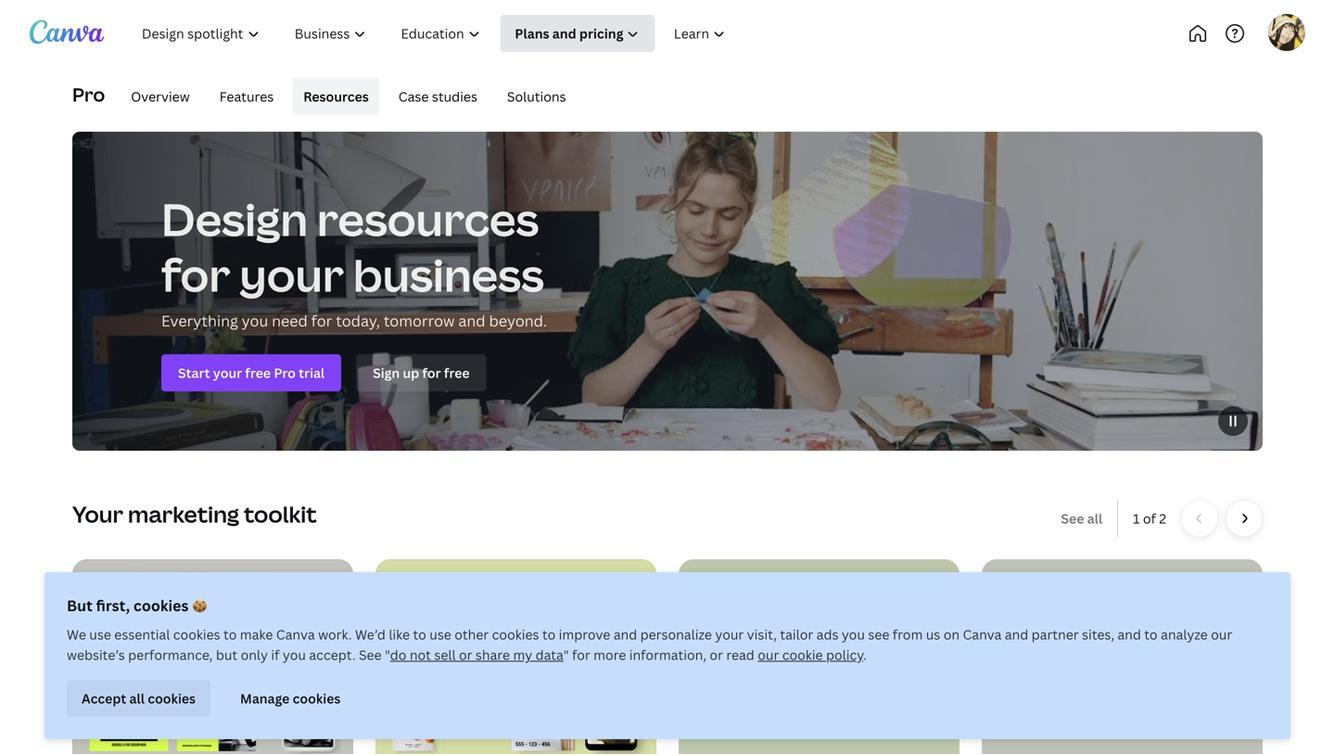 Task type: locate. For each thing, give the bounding box(es) containing it.
0 vertical spatial you
[[242, 311, 268, 331]]

1 horizontal spatial use
[[430, 626, 452, 643]]

1
[[1134, 510, 1140, 527]]

.
[[864, 646, 867, 664]]

if
[[271, 646, 280, 664]]

cookies up "my"
[[492, 626, 539, 643]]

policy
[[827, 646, 864, 664]]

solutions
[[507, 87, 566, 105]]

0 vertical spatial for
[[161, 244, 230, 305]]

canva right on
[[963, 626, 1002, 643]]

1 vertical spatial see
[[359, 646, 382, 664]]

tomorrow
[[384, 311, 455, 331]]

you inside design resources for your business everything you need for today, tomorrow and beyond.
[[242, 311, 268, 331]]

marketing
[[128, 499, 239, 529]]

personalize
[[641, 626, 712, 643]]

business
[[353, 244, 544, 305]]

to up but at left
[[224, 626, 237, 643]]

but first, cookies 🍪
[[67, 596, 207, 615]]

1 or from the left
[[459, 646, 473, 664]]

and up the do not sell or share my data " for more information, or read our cookie policy .
[[614, 626, 637, 643]]

we use essential cookies to make canva work. we'd like to use other cookies to improve and personalize your visit, tailor ads you see from us on canva and partner sites, and to analyze our website's performance, but only if you accept. see "
[[67, 626, 1233, 664]]

accept
[[82, 689, 126, 707]]

everything
[[161, 311, 238, 331]]

sell
[[434, 646, 456, 664]]

your up need
[[240, 244, 344, 305]]

1 horizontal spatial "
[[564, 646, 569, 664]]

your up the read at the right bottom of page
[[716, 626, 744, 643]]

pro
[[72, 81, 105, 107]]

for down improve
[[572, 646, 591, 664]]

all right accept
[[129, 689, 145, 707]]

not
[[410, 646, 431, 664]]

menu bar containing overview
[[112, 78, 577, 115]]

accept all cookies button
[[67, 680, 211, 717]]

analyze
[[1161, 626, 1208, 643]]

manage cookies button
[[225, 680, 356, 717]]

0 horizontal spatial see
[[359, 646, 382, 664]]

website's
[[67, 646, 125, 664]]

and
[[459, 311, 486, 331], [614, 626, 637, 643], [1005, 626, 1029, 643], [1118, 626, 1142, 643]]

see left 1
[[1062, 510, 1085, 527]]

1 horizontal spatial for
[[311, 311, 332, 331]]

you up policy
[[842, 626, 865, 643]]

0 horizontal spatial "
[[385, 646, 390, 664]]

0 horizontal spatial canva
[[276, 626, 315, 643]]

but
[[216, 646, 238, 664]]

1 horizontal spatial our
[[1212, 626, 1233, 643]]

features link
[[208, 78, 285, 115]]

2 vertical spatial you
[[283, 646, 306, 664]]

case studies
[[399, 87, 478, 105]]

for for design
[[311, 311, 332, 331]]

2 use from the left
[[430, 626, 452, 643]]

" down improve
[[564, 646, 569, 664]]

to right like
[[413, 626, 427, 643]]

share
[[476, 646, 510, 664]]

2 canva from the left
[[963, 626, 1002, 643]]

only
[[241, 646, 268, 664]]

all
[[1088, 510, 1103, 527], [129, 689, 145, 707]]

use
[[89, 626, 111, 643], [430, 626, 452, 643]]

0 horizontal spatial your
[[240, 244, 344, 305]]

your marketing toolkit
[[72, 499, 317, 529]]

or
[[459, 646, 473, 664], [710, 646, 723, 664]]

first,
[[96, 596, 130, 615]]

overview
[[131, 87, 190, 105]]

case
[[399, 87, 429, 105]]

case studies link
[[387, 78, 489, 115]]

or right sell
[[459, 646, 473, 664]]

for right need
[[311, 311, 332, 331]]

we
[[67, 626, 86, 643]]

0 horizontal spatial all
[[129, 689, 145, 707]]

2
[[1160, 510, 1167, 527]]

0 vertical spatial our
[[1212, 626, 1233, 643]]

to up data at the bottom left of the page
[[543, 626, 556, 643]]

all left 1
[[1088, 510, 1103, 527]]

1 use from the left
[[89, 626, 111, 643]]

"
[[385, 646, 390, 664], [564, 646, 569, 664]]

4 to from the left
[[1145, 626, 1158, 643]]

data
[[536, 646, 564, 664]]

our right analyze
[[1212, 626, 1233, 643]]

work.
[[318, 626, 352, 643]]

see
[[1062, 510, 1085, 527], [359, 646, 382, 664]]

cookies up essential
[[134, 596, 189, 615]]

" down like
[[385, 646, 390, 664]]

1 horizontal spatial canva
[[963, 626, 1002, 643]]

you
[[242, 311, 268, 331], [842, 626, 865, 643], [283, 646, 306, 664]]

performance,
[[128, 646, 213, 664]]

1 horizontal spatial or
[[710, 646, 723, 664]]

1 vertical spatial you
[[842, 626, 865, 643]]

canva
[[276, 626, 315, 643], [963, 626, 1002, 643]]

1 to from the left
[[224, 626, 237, 643]]

more
[[594, 646, 626, 664]]

design resources for your business everything you need for today, tomorrow and beyond.
[[161, 188, 547, 331]]

our down visit,
[[758, 646, 779, 664]]

2 horizontal spatial for
[[572, 646, 591, 664]]

see all link
[[1062, 510, 1103, 527]]

0 horizontal spatial you
[[242, 311, 268, 331]]

need
[[272, 311, 308, 331]]

read
[[727, 646, 755, 664]]

see down we'd
[[359, 646, 382, 664]]

0 horizontal spatial or
[[459, 646, 473, 664]]

3 to from the left
[[543, 626, 556, 643]]

for up everything
[[161, 244, 230, 305]]

1 vertical spatial our
[[758, 646, 779, 664]]

us
[[926, 626, 941, 643]]

do not sell or share my data link
[[390, 646, 564, 664]]

1 horizontal spatial you
[[283, 646, 306, 664]]

toolkit
[[244, 499, 317, 529]]

to left analyze
[[1145, 626, 1158, 643]]

for
[[161, 244, 230, 305], [311, 311, 332, 331], [572, 646, 591, 664]]

studies
[[432, 87, 478, 105]]

0 vertical spatial all
[[1088, 510, 1103, 527]]

to
[[224, 626, 237, 643], [413, 626, 427, 643], [543, 626, 556, 643], [1145, 626, 1158, 643]]

your inside design resources for your business everything you need for today, tomorrow and beyond.
[[240, 244, 344, 305]]

0 horizontal spatial use
[[89, 626, 111, 643]]

1 vertical spatial for
[[311, 311, 332, 331]]

our
[[1212, 626, 1233, 643], [758, 646, 779, 664]]

1 horizontal spatial all
[[1088, 510, 1103, 527]]

you left need
[[242, 311, 268, 331]]

beyond.
[[489, 311, 547, 331]]

canva up if
[[276, 626, 315, 643]]

1 vertical spatial your
[[716, 626, 744, 643]]

1 of 2
[[1134, 510, 1167, 527]]

1 vertical spatial all
[[129, 689, 145, 707]]

we'd
[[355, 626, 386, 643]]

1 horizontal spatial see
[[1062, 510, 1085, 527]]

1 " from the left
[[385, 646, 390, 664]]

1 horizontal spatial your
[[716, 626, 744, 643]]

your
[[240, 244, 344, 305], [716, 626, 744, 643]]

cookies down accept.
[[293, 689, 341, 707]]

my
[[513, 646, 533, 664]]

2 vertical spatial for
[[572, 646, 591, 664]]

1 canva from the left
[[276, 626, 315, 643]]

all for see
[[1088, 510, 1103, 527]]

or left the read at the right bottom of page
[[710, 646, 723, 664]]

manage cookies
[[240, 689, 341, 707]]

use up sell
[[430, 626, 452, 643]]

menu bar
[[112, 78, 577, 115]]

and left beyond.
[[459, 311, 486, 331]]

cookies
[[134, 596, 189, 615], [173, 626, 220, 643], [492, 626, 539, 643], [148, 689, 196, 707], [293, 689, 341, 707]]

0 vertical spatial your
[[240, 244, 344, 305]]

all inside button
[[129, 689, 145, 707]]

you right if
[[283, 646, 306, 664]]

features
[[220, 87, 274, 105]]

your inside we use essential cookies to make canva work. we'd like to use other cookies to improve and personalize your visit, tailor ads you see from us on canva and partner sites, and to analyze our website's performance, but only if you accept. see "
[[716, 626, 744, 643]]

use up website's
[[89, 626, 111, 643]]

visit,
[[747, 626, 777, 643]]



Task type: vqa. For each thing, say whether or not it's contained in the screenshot.
the rightmost 'Our'
yes



Task type: describe. For each thing, give the bounding box(es) containing it.
resources
[[304, 87, 369, 105]]

2 or from the left
[[710, 646, 723, 664]]

and inside design resources for your business everything you need for today, tomorrow and beyond.
[[459, 311, 486, 331]]

" inside we use essential cookies to make canva work. we'd like to use other cookies to improve and personalize your visit, tailor ads you see from us on canva and partner sites, and to analyze our website's performance, but only if you accept. see "
[[385, 646, 390, 664]]

sites,
[[1083, 626, 1115, 643]]

see all
[[1062, 510, 1103, 527]]

overview link
[[120, 78, 201, 115]]

0 horizontal spatial for
[[161, 244, 230, 305]]

on
[[944, 626, 960, 643]]

0 horizontal spatial our
[[758, 646, 779, 664]]

top level navigation element
[[126, 15, 805, 52]]

partner
[[1032, 626, 1079, 643]]

improve
[[559, 626, 611, 643]]

solutions link
[[496, 78, 577, 115]]

like
[[389, 626, 410, 643]]

and right sites,
[[1118, 626, 1142, 643]]

do
[[390, 646, 407, 664]]

do not sell or share my data " for more information, or read our cookie policy .
[[390, 646, 867, 664]]

tailor
[[780, 626, 814, 643]]

make
[[240, 626, 273, 643]]

for for do
[[572, 646, 591, 664]]

see
[[869, 626, 890, 643]]

our inside we use essential cookies to make canva work. we'd like to use other cookies to improve and personalize your visit, tailor ads you see from us on canva and partner sites, and to analyze our website's performance, but only if you accept. see "
[[1212, 626, 1233, 643]]

from
[[893, 626, 923, 643]]

cookies down 🍪
[[173, 626, 220, 643]]

2 horizontal spatial you
[[842, 626, 865, 643]]

accept.
[[309, 646, 356, 664]]

cookie
[[783, 646, 823, 664]]

essential
[[114, 626, 170, 643]]

information,
[[630, 646, 707, 664]]

accept all cookies
[[82, 689, 196, 707]]

all for accept
[[129, 689, 145, 707]]

ads
[[817, 626, 839, 643]]

and left partner
[[1005, 626, 1029, 643]]

resources
[[317, 188, 539, 249]]

our cookie policy link
[[758, 646, 864, 664]]

resources link
[[292, 78, 380, 115]]

your
[[72, 499, 123, 529]]

🍪
[[192, 596, 207, 615]]

cookies down performance,
[[148, 689, 196, 707]]

manage
[[240, 689, 290, 707]]

see inside we use essential cookies to make canva work. we'd like to use other cookies to improve and personalize your visit, tailor ads you see from us on canva and partner sites, and to analyze our website's performance, but only if you accept. see "
[[359, 646, 382, 664]]

of
[[1144, 510, 1157, 527]]

other
[[455, 626, 489, 643]]

but
[[67, 596, 93, 615]]

2 " from the left
[[564, 646, 569, 664]]

0 vertical spatial see
[[1062, 510, 1085, 527]]

today,
[[336, 311, 380, 331]]

2 to from the left
[[413, 626, 427, 643]]

design
[[161, 188, 308, 249]]



